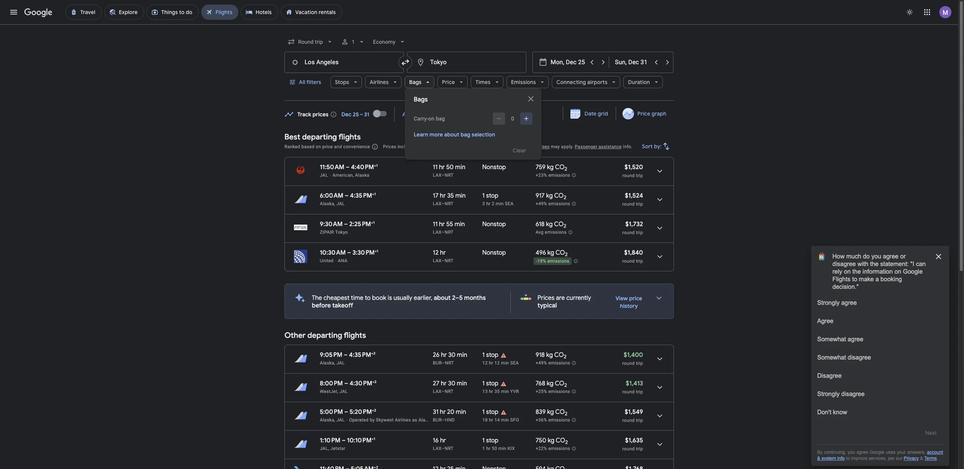 Task type: locate. For each thing, give the bounding box(es) containing it.
airlines inside airlines popup button
[[370, 79, 389, 86]]

1 vertical spatial sea
[[511, 361, 519, 366]]

+25%
[[536, 389, 548, 395]]

kg right 917
[[547, 192, 553, 200]]

Departure text field
[[551, 52, 586, 73]]

flight details. leaves los angeles international airport at 11:50 am on monday, december 25 and arrives at narita international airport at 4:40 pm on tuesday, december 26. image
[[651, 162, 670, 180]]

trip down $1,400 text field
[[637, 361, 644, 367]]

hr down 11 hr 55 min lax – nrt
[[440, 249, 446, 257]]

6 round from the top
[[623, 390, 635, 395]]

2 1 stop from the top
[[483, 380, 499, 388]]

None text field
[[285, 52, 404, 73]]

airports
[[588, 79, 608, 86]]

nrt down 55
[[445, 230, 454, 235]]

Arrival time: 4:35 PM on  Wednesday, December 27. text field
[[349, 351, 376, 359]]

1 vertical spatial 1 stop
[[483, 380, 499, 388]]

30 inside '27 hr 30 min lax – nrt'
[[448, 380, 456, 388]]

3 nonstop from the top
[[483, 249, 506, 257]]

13
[[483, 389, 488, 395]]

$1,549
[[625, 409, 644, 416]]

1 vertical spatial departing
[[308, 331, 343, 341]]

on
[[429, 116, 435, 122], [316, 144, 321, 150]]

1 vertical spatial 4:35 pm
[[349, 352, 371, 359]]

flight details. leaves hollywood burbank airport at 5:00 pm on monday, december 25 and arrives at haneda airport at 5:20 pm on wednesday, december 27. image
[[651, 407, 670, 426]]

None search field
[[285, 33, 675, 160]]

about right more
[[445, 131, 460, 138]]

2 inside 5:00 pm – 5:20 pm + 2
[[375, 408, 377, 413]]

price up history
[[630, 295, 643, 302]]

1 stop flight. element
[[483, 192, 499, 201], [483, 352, 499, 360], [483, 380, 499, 389], [483, 409, 499, 418], [483, 437, 499, 446]]

1 +49% from the top
[[536, 201, 548, 207]]

min right "20"
[[456, 409, 466, 416]]

2 inside 9:05 pm – 4:35 pm + 2
[[374, 351, 376, 356]]

hr inside "1 stop 1 hr 50 min kix"
[[487, 447, 491, 452]]

co inside 750 kg co 2
[[556, 437, 566, 445]]

on inside search field
[[429, 116, 435, 122]]

round inside '$1,400 round trip'
[[623, 361, 635, 367]]

emissions for 768
[[549, 389, 571, 395]]

+ for 8:00 pm
[[373, 380, 375, 385]]

price inside popup button
[[442, 79, 455, 86]]

hr for 17 hr 35 min lax – nrt
[[440, 192, 446, 200]]

– inside 10:30 am – 3:30 pm + 1
[[348, 249, 351, 257]]

date grid button
[[565, 107, 615, 121]]

hr left '14'
[[489, 418, 494, 423]]

lax inside 17 hr 35 min lax – nrt
[[433, 201, 442, 207]]

kg inside 918 kg co 2
[[547, 352, 553, 359]]

1 1 stop flight. element from the top
[[483, 192, 499, 201]]

1 vertical spatial 11
[[433, 221, 438, 228]]

leaves los angeles international airport at 11:50 am on monday, december 25 and arrives at narita international airport at 4:40 pm on tuesday, december 26. element
[[320, 163, 378, 171]]

1 and from the left
[[334, 144, 342, 150]]

based
[[302, 144, 315, 150]]

co up +25% emissions
[[555, 380, 565, 388]]

hr inside '11 hr 50 min lax – nrt'
[[439, 164, 445, 171]]

11 inside 11 hr 55 min lax – nrt
[[433, 221, 438, 228]]

1 11 from the top
[[433, 164, 438, 171]]

0 vertical spatial departing
[[302, 132, 337, 142]]

2 inside the "496 kg co 2"
[[566, 252, 568, 258]]

– inside 17 hr 35 min lax – nrt
[[442, 201, 445, 207]]

co up +36% emissions
[[556, 409, 565, 416]]

1 inside popup button
[[352, 39, 355, 45]]

round down $1,549 text field
[[623, 418, 635, 424]]

11 for 11 hr 50 min
[[433, 164, 438, 171]]

35 inside 17 hr 35 min lax – nrt
[[448, 192, 454, 200]]

alaska, jal
[[320, 201, 345, 207], [320, 361, 345, 366], [320, 418, 345, 423]]

departing for other
[[308, 331, 343, 341]]

0 vertical spatial 30
[[449, 352, 456, 359]]

1732 US dollars text field
[[626, 221, 644, 228]]

round inside $1,413 round trip
[[623, 390, 635, 395]]

date
[[585, 110, 597, 117]]

None text field
[[407, 52, 527, 73]]

2 trip from the top
[[637, 202, 644, 207]]

0 vertical spatial price
[[323, 144, 333, 150]]

sort by:
[[643, 143, 662, 150]]

4 lax from the top
[[433, 258, 442, 264]]

0 vertical spatial bag
[[436, 116, 445, 122]]

by
[[370, 418, 375, 423]]

1 round from the top
[[623, 173, 635, 179]]

price inside button
[[638, 110, 651, 117]]

1400 US dollars text field
[[624, 352, 644, 359]]

emissions down 917 kg co 2 on the top
[[549, 201, 571, 207]]

0
[[512, 116, 515, 122]]

kg for 768
[[547, 380, 554, 388]]

prices are currently typical
[[538, 295, 592, 310]]

0 vertical spatial on
[[429, 116, 435, 122]]

1 vertical spatial nonstop
[[483, 221, 506, 228]]

alaska, jal down 9:05 pm text box
[[320, 361, 345, 366]]

11 hr 50 min lax – nrt
[[433, 164, 466, 178]]

co right 917
[[555, 192, 564, 200]]

Departure time: 9:30 AM. text field
[[320, 221, 343, 228]]

emissions for 839
[[549, 418, 571, 423]]

bur inside 26 hr 30 min bur – nrt
[[433, 361, 442, 366]]

2 bur from the top
[[433, 418, 442, 423]]

0 horizontal spatial on
[[316, 144, 321, 150]]

+ inside 9:05 pm – 4:35 pm + 2
[[371, 351, 374, 356]]

emissions for 918
[[549, 361, 571, 366]]

trip inside $1,549 round trip
[[637, 418, 644, 424]]

5:20 pm
[[350, 409, 372, 416]]

+49%
[[536, 201, 548, 207], [536, 361, 548, 366]]

1 vertical spatial +49%
[[536, 361, 548, 366]]

emissions button
[[507, 73, 549, 91]]

alaska, jal for 9:05 pm
[[320, 361, 345, 366]]

55
[[447, 221, 454, 228]]

carry-on bag
[[414, 116, 445, 122]]

1 vertical spatial alaska, jal
[[320, 361, 345, 366]]

2 nonstop from the top
[[483, 221, 506, 228]]

2 11 from the top
[[433, 221, 438, 228]]

bags up dates
[[414, 96, 428, 104]]

1 alaska, from the top
[[320, 201, 336, 207]]

12 hr lax – nrt
[[433, 249, 454, 264]]

stop for 27 hr 30 min
[[487, 380, 499, 388]]

round down $1,413
[[623, 390, 635, 395]]

nonstop for 11 hr 50 min
[[483, 164, 506, 171]]

hr inside 17 hr 35 min lax – nrt
[[440, 192, 446, 200]]

7 trip from the top
[[637, 418, 644, 424]]

1 stop up 18
[[483, 409, 499, 416]]

flights for other departing flights
[[344, 331, 366, 341]]

bag up for at left
[[461, 131, 471, 138]]

2 round from the top
[[623, 202, 635, 207]]

2 inside 8:00 pm – 4:30 pm + 2
[[375, 380, 377, 385]]

flight details. leaves los angeles international airport at 9:30 am on monday, december 25 and arrives at narita international airport at 2:25 pm on tuesday, december 26. image
[[651, 219, 670, 238]]

1 horizontal spatial fees
[[541, 144, 550, 150]]

2 vertical spatial 1 stop
[[483, 409, 499, 416]]

0 horizontal spatial alaska
[[355, 173, 370, 178]]

co up the -19% emissions
[[556, 249, 566, 257]]

1 nonstop flight. element from the top
[[483, 164, 506, 172]]

round inside $1,840 round trip
[[623, 259, 635, 264]]

alaska, jal for 6:00 am
[[320, 201, 345, 207]]

0 horizontal spatial fees
[[450, 144, 459, 150]]

35 right 17
[[448, 192, 454, 200]]

14
[[495, 418, 500, 423]]

12 down total duration 26 hr 30 min. element
[[483, 361, 488, 366]]

0 vertical spatial airlines
[[370, 79, 389, 86]]

– inside the "1:10 pm – 10:10 pm + 1"
[[342, 437, 346, 445]]

round down $1,840
[[623, 259, 635, 264]]

1 vertical spatial 50
[[492, 447, 498, 452]]

trip inside '$1,400 round trip'
[[637, 361, 644, 367]]

hr left 55
[[439, 221, 445, 228]]

6 trip from the top
[[637, 390, 644, 395]]

close dialog image
[[527, 94, 536, 104]]

12 down 11 hr 55 min lax – nrt
[[433, 249, 439, 257]]

0 vertical spatial +49%
[[536, 201, 548, 207]]

min inside 31 hr 20 min bur – hnd
[[456, 409, 466, 416]]

co inside 768 kg co 2
[[555, 380, 565, 388]]

1 vertical spatial flights
[[344, 331, 366, 341]]

airlines
[[370, 79, 389, 86], [395, 418, 411, 423]]

any
[[403, 111, 413, 118]]

kg inside 750 kg co 2
[[548, 437, 555, 445]]

connecting airports button
[[552, 73, 621, 91]]

jal down 8:00 pm – 4:30 pm + 2
[[340, 389, 348, 395]]

alaska, down 9:05 pm text box
[[320, 361, 336, 366]]

nonstop flight. element
[[483, 164, 506, 172], [483, 221, 506, 230], [483, 249, 506, 258], [483, 466, 506, 470]]

2:25 pm
[[350, 221, 371, 228]]

nrt inside 11 hr 55 min lax – nrt
[[445, 230, 454, 235]]

8 round from the top
[[623, 447, 635, 452]]

12 hr 12 min sea
[[483, 361, 519, 366]]

price inside "view price history"
[[630, 295, 643, 302]]

$1,524
[[625, 192, 644, 200]]

hr right 26
[[441, 352, 447, 359]]

hr left 'kix'
[[487, 447, 491, 452]]

min for 11 hr 55 min lax – nrt
[[455, 221, 465, 228]]

bag up more
[[436, 116, 445, 122]]

hr right 27
[[441, 380, 447, 388]]

trip inside $1,524 round trip
[[637, 202, 644, 207]]

1 vertical spatial price
[[630, 295, 643, 302]]

trip down the 1840 us dollars text box
[[637, 259, 644, 264]]

0 vertical spatial 1 stop
[[483, 352, 499, 359]]

jetstar
[[331, 447, 346, 452]]

min right 3
[[496, 201, 504, 207]]

31
[[433, 409, 439, 416]]

2 vertical spatial nonstop
[[483, 249, 506, 257]]

co for 917
[[555, 192, 564, 200]]

kg up +23% emissions
[[547, 164, 554, 171]]

11 for 11 hr 55 min
[[433, 221, 438, 228]]

2 alaska, from the top
[[320, 361, 336, 366]]

0 vertical spatial alaska, jal
[[320, 201, 345, 207]]

min down for at left
[[456, 164, 466, 171]]

sort
[[643, 143, 653, 150]]

0 vertical spatial 4:35 pm
[[350, 192, 372, 200]]

all filters button
[[285, 73, 328, 91]]

flight details. leaves los angeles international airport at 6:00 am on monday, december 25 and arrives at narita international airport at 4:35 pm on tuesday, december 26. image
[[651, 191, 670, 209]]

dates
[[414, 111, 428, 118]]

1 stop flight. element up 18
[[483, 409, 499, 418]]

 image
[[330, 173, 331, 178]]

emissions down 918 kg co 2
[[549, 361, 571, 366]]

kg up avg emissions
[[547, 221, 553, 228]]

co up avg emissions
[[555, 221, 564, 228]]

1 nonstop from the top
[[483, 164, 506, 171]]

lax inside 11 hr 55 min lax – nrt
[[433, 230, 442, 235]]

nonstop
[[483, 164, 506, 171], [483, 221, 506, 228], [483, 249, 506, 257]]

1 vertical spatial alaska,
[[320, 361, 336, 366]]

kg for 618
[[547, 221, 553, 228]]

1 trip from the top
[[637, 173, 644, 179]]

include
[[398, 144, 413, 150]]

0 vertical spatial bags
[[410, 79, 422, 86]]

0 horizontal spatial 12
[[433, 249, 439, 257]]

4:35 pm inside 6:00 am – 4:35 pm + 1
[[350, 192, 372, 200]]

ana
[[338, 258, 348, 264]]

kg for 496
[[548, 249, 555, 257]]

1 vertical spatial airlines
[[395, 418, 411, 423]]

min for 17 hr 35 min lax – nrt
[[456, 192, 466, 200]]

on right dates
[[429, 116, 435, 122]]

0 vertical spatial bur
[[433, 361, 442, 366]]

total duration 31 hr 20 min. element
[[433, 409, 483, 418]]

hr for 31 hr 20 min bur – hnd
[[440, 409, 446, 416]]

graph
[[652, 110, 667, 117]]

layover (1 of 1) is a 13 hr 35 min overnight layover at vancouver international airport in vancouver. element
[[483, 389, 532, 395]]

emissions down 750 kg co 2
[[549, 447, 571, 452]]

2 inside 750 kg co 2
[[566, 440, 568, 446]]

2 vertical spatial alaska,
[[320, 418, 336, 423]]

min inside "1 stop 1 hr 50 min kix"
[[499, 447, 507, 452]]

hr for 16 hr lax – nrt
[[441, 437, 446, 445]]

+49% down 917
[[536, 201, 548, 207]]

25 – 31
[[353, 111, 370, 118]]

2 inside 768 kg co 2
[[565, 383, 568, 389]]

None field
[[285, 35, 337, 49], [371, 35, 410, 49], [285, 35, 337, 49], [371, 35, 410, 49]]

kg up +36% emissions
[[548, 409, 554, 416]]

8 trip from the top
[[637, 447, 644, 452]]

2 stop from the top
[[487, 352, 499, 359]]

1 vertical spatial on
[[316, 144, 321, 150]]

4 nonstop flight. element from the top
[[483, 466, 506, 470]]

hr inside '27 hr 30 min lax – nrt'
[[441, 380, 447, 388]]

hr up 13 hr 35 min yvr
[[489, 361, 494, 366]]

total duration 12 hr 25 min. element
[[433, 466, 483, 470]]

2 horizontal spatial 12
[[495, 361, 500, 366]]

0 vertical spatial sea
[[505, 201, 514, 207]]

stop
[[487, 192, 499, 200], [487, 352, 499, 359], [487, 380, 499, 388], [487, 409, 499, 416], [487, 437, 499, 445]]

trip down $1,520 text field
[[637, 173, 644, 179]]

0 vertical spatial price
[[442, 79, 455, 86]]

1 stop flight. element down 18
[[483, 437, 499, 446]]

Departure time: 10:30 AM. text field
[[320, 249, 346, 257]]

min
[[456, 164, 466, 171], [456, 192, 466, 200], [496, 201, 504, 207], [455, 221, 465, 228], [457, 352, 468, 359], [502, 361, 510, 366], [457, 380, 467, 388], [502, 389, 510, 395], [456, 409, 466, 416], [502, 418, 510, 423], [499, 447, 507, 452]]

prices left are on the right bottom of page
[[538, 295, 555, 302]]

$1,520
[[625, 164, 644, 171]]

trip inside $1,413 round trip
[[637, 390, 644, 395]]

co inside 917 kg co 2
[[555, 192, 564, 200]]

flights up 9:05 pm – 4:35 pm + 2
[[344, 331, 366, 341]]

Arrival time: 10:10 PM on  Tuesday, December 26. text field
[[347, 437, 376, 445]]

bag fees button
[[532, 144, 550, 150]]

user survey dialog, how much do you agree or disagree with the statement: "i can rely on the information on google flights to make a booking decision." element
[[812, 246, 950, 467]]

3 1 stop flight. element from the top
[[483, 380, 499, 389]]

prices right 'learn more about ranking' image
[[383, 144, 397, 150]]

1 stop flight. element for 26 hr 30 min
[[483, 352, 499, 360]]

trip down $1,732 on the right of page
[[637, 230, 644, 236]]

co for 839
[[556, 409, 565, 416]]

Arrival time: 4:40 PM on  Tuesday, December 26. text field
[[351, 163, 378, 171]]

2 alaska, jal from the top
[[320, 361, 345, 366]]

bag inside main content
[[532, 144, 540, 150]]

min for 13 hr 35 min yvr
[[502, 389, 510, 395]]

more
[[430, 131, 443, 138]]

+ for 9:30 am
[[371, 220, 373, 225]]

11 hr 55 min lax – nrt
[[433, 221, 465, 235]]

3 1 stop from the top
[[483, 409, 499, 416]]

time
[[351, 295, 364, 302]]

trip down $1,413
[[637, 390, 644, 395]]

swap origin and destination. image
[[401, 58, 410, 67]]

as
[[413, 418, 418, 423]]

kg for 839
[[548, 409, 554, 416]]

1 vertical spatial about
[[434, 295, 451, 302]]

leaves hollywood burbank airport at 9:05 pm on monday, december 25 and arrives at narita international airport at 4:35 pm on wednesday, december 27. element
[[320, 351, 376, 359]]

kg inside 917 kg co 2
[[547, 192, 553, 200]]

stop up the 12 hr 12 min sea
[[487, 352, 499, 359]]

2 horizontal spatial bag
[[532, 144, 540, 150]]

+ for 10:30 am
[[375, 249, 377, 254]]

50 inside "1 stop 1 hr 50 min kix"
[[492, 447, 498, 452]]

1 horizontal spatial 35
[[495, 389, 500, 395]]

lax down 27
[[433, 389, 442, 395]]

0 horizontal spatial prices
[[383, 144, 397, 150]]

main content
[[285, 104, 675, 470]]

nrt down total duration 27 hr 30 min. element
[[445, 389, 454, 395]]

3 lax from the top
[[433, 230, 442, 235]]

4:35 pm inside 9:05 pm – 4:35 pm + 2
[[349, 352, 371, 359]]

0 vertical spatial 50
[[447, 164, 454, 171]]

0 vertical spatial flights
[[339, 132, 361, 142]]

0 vertical spatial nonstop
[[483, 164, 506, 171]]

co inside 918 kg co 2
[[555, 352, 564, 359]]

hr for 26 hr 30 min bur – nrt
[[441, 352, 447, 359]]

lax inside '27 hr 30 min lax – nrt'
[[433, 389, 442, 395]]

1 stop
[[483, 352, 499, 359], [483, 380, 499, 388], [483, 409, 499, 416]]

trip inside $1,520 round trip
[[637, 173, 644, 179]]

917
[[536, 192, 545, 200]]

$1,840 round trip
[[623, 249, 644, 264]]

trip for $1,635
[[637, 447, 644, 452]]

jal down 9:05 pm – 4:35 pm + 2
[[337, 361, 345, 366]]

Arrival time: 4:30 PM on  Wednesday, December 27. text field
[[350, 380, 377, 388]]

stop up layover (1 of 1) is a 3 hr 2 min layover at seattle-tacoma international airport in seattle. element
[[487, 192, 499, 200]]

fees left for at left
[[450, 144, 459, 150]]

1520 US dollars text field
[[625, 164, 644, 171]]

kg up +22% emissions
[[548, 437, 555, 445]]

+
[[446, 144, 449, 150], [374, 163, 376, 168], [372, 192, 375, 197], [371, 220, 373, 225], [375, 249, 377, 254], [371, 351, 374, 356], [373, 380, 375, 385], [372, 408, 375, 413], [372, 437, 374, 442]]

min for 18 hr 14 min sfo
[[502, 418, 510, 423]]

trip down $1,524 text box at the right
[[637, 202, 644, 207]]

kix
[[508, 447, 515, 452]]

0 vertical spatial 11
[[433, 164, 438, 171]]

2 30 from the top
[[448, 380, 456, 388]]

total duration 26 hr 30 min. element
[[433, 352, 483, 360]]

1 +49% emissions from the top
[[536, 201, 571, 207]]

1 vertical spatial bags
[[414, 96, 428, 104]]

bur inside 31 hr 20 min bur – hnd
[[433, 418, 442, 423]]

total duration 11 hr 50 min. element
[[433, 164, 483, 172]]

2 inside 759 kg co 2
[[565, 166, 568, 173]]

1 horizontal spatial price
[[630, 295, 643, 302]]

alaska, down 5:00 pm text box
[[320, 418, 336, 423]]

1 stop flight. element for 27 hr 30 min
[[483, 380, 499, 389]]

4:35 pm for 6:00 am
[[350, 192, 372, 200]]

lax for 17 hr 35 min
[[433, 201, 442, 207]]

5 lax from the top
[[433, 389, 442, 395]]

Return text field
[[616, 52, 651, 73]]

westjet, jal
[[320, 389, 348, 395]]

4 1 stop flight. element from the top
[[483, 409, 499, 418]]

2 right the 918
[[564, 354, 567, 361]]

2 fees from the left
[[541, 144, 550, 150]]

5:00 pm – 5:20 pm + 2
[[320, 408, 377, 416]]

learn more about ranking image
[[372, 144, 379, 150]]

30 for 26
[[449, 352, 456, 359]]

stop up layover (1 of 1) is a 1 hr 50 min layover at kansai international airport in osaka. element
[[487, 437, 499, 445]]

emissions down "839 kg co 2"
[[549, 418, 571, 423]]

learn
[[414, 131, 429, 138]]

759
[[536, 164, 546, 171]]

50 inside '11 hr 50 min lax – nrt'
[[447, 164, 454, 171]]

airlines inside main content
[[395, 418, 411, 423]]

Arrival time: 5:05 AM on  Wednesday, December 27. text field
[[351, 466, 378, 470]]

1 vertical spatial prices
[[538, 295, 555, 302]]

price for price graph
[[638, 110, 651, 117]]

5 stop from the top
[[487, 437, 499, 445]]

1 horizontal spatial on
[[429, 116, 435, 122]]

3 trip from the top
[[637, 230, 644, 236]]

hr right 31
[[440, 409, 446, 416]]

2 up by at the left
[[375, 408, 377, 413]]

1 horizontal spatial prices
[[538, 295, 555, 302]]

hr inside 16 hr lax – nrt
[[441, 437, 446, 445]]

1:10 pm
[[320, 437, 341, 445]]

– inside 6:00 am – 4:35 pm + 1
[[345, 192, 349, 200]]

11 inside '11 hr 50 min lax – nrt'
[[433, 164, 438, 171]]

6 lax from the top
[[433, 447, 442, 452]]

kg inside 759 kg co 2
[[547, 164, 554, 171]]

2 right 917
[[564, 195, 567, 201]]

1 stop flight. element up the 12 hr 12 min sea
[[483, 352, 499, 360]]

bur for 31
[[433, 418, 442, 423]]

kg for 750
[[548, 437, 555, 445]]

0 horizontal spatial bag
[[436, 116, 445, 122]]

and right charges
[[523, 144, 531, 150]]

duration button
[[624, 73, 664, 91]]

min inside 17 hr 35 min lax – nrt
[[456, 192, 466, 200]]

co inside "839 kg co 2"
[[556, 409, 565, 416]]

18 hr 14 min sfo
[[483, 418, 519, 423]]

trip for $1,840
[[637, 259, 644, 264]]

3 round from the top
[[623, 230, 635, 236]]

5 1 stop flight. element from the top
[[483, 437, 499, 446]]

2 inside "618 kg co 2"
[[564, 223, 567, 230]]

0 horizontal spatial 35
[[448, 192, 454, 200]]

round inside $1,524 round trip
[[623, 202, 635, 207]]

2 vertical spatial alaska, jal
[[320, 418, 345, 423]]

lax down 17
[[433, 201, 442, 207]]

round inside $1,635 round trip
[[623, 447, 635, 452]]

917 kg co 2
[[536, 192, 567, 201]]

11 left 55
[[433, 221, 438, 228]]

+49% down the 918
[[536, 361, 548, 366]]

trip for $1,549
[[637, 418, 644, 424]]

1 horizontal spatial price
[[638, 110, 651, 117]]

price
[[442, 79, 455, 86], [638, 110, 651, 117]]

3 alaska, from the top
[[320, 418, 336, 423]]

2 up avg emissions
[[564, 223, 567, 230]]

0 vertical spatial +49% emissions
[[536, 201, 571, 207]]

airlines left as
[[395, 418, 411, 423]]

learn more about tracked prices image
[[330, 111, 337, 118]]

Departure time: 11:50 AM. text field
[[320, 164, 345, 171]]

+ inside 5:00 pm – 5:20 pm + 2
[[372, 408, 375, 413]]

2 right 4:30 pm
[[375, 380, 377, 385]]

4 trip from the top
[[637, 259, 644, 264]]

1 stop from the top
[[487, 192, 499, 200]]

min up "layover (1 of 1) is a 13 hr 35 min overnight layover at vancouver international airport in vancouver." element
[[502, 361, 510, 366]]

stop up '14'
[[487, 409, 499, 416]]

leaves los angeles international airport at 1:10 pm on monday, december 25 and arrives at narita international airport at 10:10 pm on tuesday, december 26. element
[[320, 437, 376, 445]]

round for $1,413
[[623, 390, 635, 395]]

nonstop flight. element for 11 hr 55 min
[[483, 221, 506, 230]]

5 trip from the top
[[637, 361, 644, 367]]

1 vertical spatial bur
[[433, 418, 442, 423]]

0 horizontal spatial 50
[[447, 164, 454, 171]]

hr inside 11 hr 55 min lax – nrt
[[439, 221, 445, 228]]

$1,732 round trip
[[623, 221, 644, 236]]

1 horizontal spatial 12
[[483, 361, 488, 366]]

trip for $1,524
[[637, 202, 644, 207]]

0 horizontal spatial and
[[334, 144, 342, 150]]

1 vertical spatial 30
[[448, 380, 456, 388]]

ranked
[[285, 144, 301, 150]]

layover (1 of 1) is a 18 hr 14 min overnight layover at san francisco international airport in san francisco. element
[[483, 418, 532, 424]]

bur
[[433, 361, 442, 366], [433, 418, 442, 423]]

+ for 5:00 pm
[[372, 408, 375, 413]]

1 horizontal spatial and
[[523, 144, 531, 150]]

2 +49% emissions from the top
[[536, 361, 571, 366]]

–
[[346, 164, 350, 171], [442, 173, 445, 178], [345, 192, 349, 200], [442, 201, 445, 207], [344, 221, 348, 228], [442, 230, 445, 235], [348, 249, 351, 257], [442, 258, 445, 264], [456, 295, 460, 302], [344, 352, 348, 359], [442, 361, 445, 366], [345, 380, 348, 388], [442, 389, 445, 395], [345, 409, 348, 416], [442, 418, 445, 423], [342, 437, 346, 445], [442, 447, 445, 452]]

2 lax from the top
[[433, 201, 442, 207]]

trip down $1,549 text field
[[637, 418, 644, 424]]

2 vertical spatial bag
[[532, 144, 540, 150]]

co inside "618 kg co 2"
[[555, 221, 564, 228]]

– inside 16 hr lax – nrt
[[442, 447, 445, 452]]

min right 27
[[457, 380, 467, 388]]

min for 27 hr 30 min lax – nrt
[[457, 380, 467, 388]]

1 vertical spatial +49% emissions
[[536, 361, 571, 366]]

jal
[[320, 173, 328, 178], [337, 201, 345, 207], [337, 361, 345, 366], [340, 389, 348, 395], [337, 418, 345, 423]]

trip inside $1,732 round trip
[[637, 230, 644, 236]]

Arrival time: 3:30 PM on  Tuesday, December 26. text field
[[353, 249, 379, 257]]

flight details. leaves hollywood burbank airport at 9:05 pm on monday, december 25 and arrives at narita international airport at 4:35 pm on wednesday, december 27. image
[[651, 350, 670, 368]]

12 for 12 hr lax – nrt
[[433, 249, 439, 257]]

alaska, jal down 5:00 pm text box
[[320, 418, 345, 423]]

0 vertical spatial about
[[445, 131, 460, 138]]

assistance
[[599, 144, 622, 150]]

price right bags popup button
[[442, 79, 455, 86]]

book
[[372, 295, 387, 302]]

nrt down total duration 17 hr 35 min. element
[[445, 201, 454, 207]]

round
[[623, 173, 635, 179], [623, 202, 635, 207], [623, 230, 635, 236], [623, 259, 635, 264], [623, 361, 635, 367], [623, 390, 635, 395], [623, 418, 635, 424], [623, 447, 635, 452]]

nrt inside 26 hr 30 min bur – nrt
[[445, 361, 454, 366]]

leaves los angeles international airport at 10:30 am on monday, december 25 and arrives at narita international airport at 3:30 pm on tuesday, december 26. element
[[320, 249, 379, 257]]

1635 US dollars text field
[[626, 437, 644, 445]]

min right 17
[[456, 192, 466, 200]]

+36% emissions
[[536, 418, 571, 423]]

10:30 am
[[320, 249, 346, 257]]

hr inside 26 hr 30 min bur – nrt
[[441, 352, 447, 359]]

4 stop from the top
[[487, 409, 499, 416]]

lax inside '11 hr 50 min lax – nrt'
[[433, 173, 442, 178]]

co inside 759 kg co 2
[[556, 164, 565, 171]]

2 +49% from the top
[[536, 361, 548, 366]]

1 stop for 27 hr 30 min
[[483, 380, 499, 388]]

about
[[445, 131, 460, 138], [434, 295, 451, 302]]

grid
[[598, 110, 609, 117]]

0 horizontal spatial airlines
[[370, 79, 389, 86]]

1 horizontal spatial 50
[[492, 447, 498, 452]]

nrt inside '11 hr 50 min lax – nrt'
[[445, 173, 454, 178]]

0 vertical spatial prices
[[383, 144, 397, 150]]

alaska down 4:40 pm
[[355, 173, 370, 178]]

best departing flights
[[285, 132, 361, 142]]

1 30 from the top
[[449, 352, 456, 359]]

3 stop from the top
[[487, 380, 499, 388]]

1 stop up the 13
[[483, 380, 499, 388]]

jal down 6:00 am – 4:35 pm + 1
[[337, 201, 345, 207]]

round for $1,635
[[623, 447, 635, 452]]

7 round from the top
[[623, 418, 635, 424]]

$1,635
[[626, 437, 644, 445]]

2 1 stop flight. element from the top
[[483, 352, 499, 360]]

0 vertical spatial alaska,
[[320, 201, 336, 207]]

min inside '11 hr 50 min lax – nrt'
[[456, 164, 466, 171]]

1 alaska, jal from the top
[[320, 201, 345, 207]]

lax for 11 hr 55 min
[[433, 230, 442, 235]]

3:30 pm
[[353, 249, 375, 257]]

Arrival time: 2:25 PM on  Tuesday, December 26. text field
[[350, 220, 375, 228]]

1 1 stop from the top
[[483, 352, 499, 359]]

loading results progress bar
[[0, 24, 959, 26]]

1
[[352, 39, 355, 45], [468, 144, 471, 150], [376, 163, 378, 168], [375, 192, 376, 197], [483, 192, 485, 200], [373, 220, 375, 225], [377, 249, 379, 254], [483, 352, 485, 359], [483, 380, 485, 388], [483, 409, 485, 416], [374, 437, 376, 442], [483, 437, 485, 445], [483, 447, 485, 452]]

nrt down 'total duration 11 hr 50 min.' element
[[445, 173, 454, 178]]

0 vertical spatial 35
[[448, 192, 454, 200]]

trip for $1,520
[[637, 173, 644, 179]]

2 inside 917 kg co 2
[[564, 195, 567, 201]]

+ inside the "1:10 pm – 10:10 pm + 1"
[[372, 437, 374, 442]]

4:35 pm down american, alaska
[[350, 192, 372, 200]]

sea right 3
[[505, 201, 514, 207]]

min inside 26 hr 30 min bur – nrt
[[457, 352, 468, 359]]

emissions for 750
[[549, 447, 571, 452]]

0 horizontal spatial price
[[442, 79, 455, 86]]

and down best departing flights
[[334, 144, 342, 150]]

+23%
[[536, 173, 548, 178]]

1 lax from the top
[[433, 173, 442, 178]]

1 vertical spatial 35
[[495, 389, 500, 395]]

26 hr 30 min bur – nrt
[[433, 352, 468, 366]]

1 vertical spatial bag
[[461, 131, 471, 138]]

– inside 9:30 am – 2:25 pm + 1
[[344, 221, 348, 228]]

sea inside 1 stop 3 hr 2 min sea
[[505, 201, 514, 207]]

passenger
[[575, 144, 598, 150]]

1 horizontal spatial airlines
[[395, 418, 411, 423]]

11:50 am
[[320, 164, 345, 171]]

1 bur from the top
[[433, 361, 442, 366]]

lax up 17
[[433, 173, 442, 178]]

trip down $1,635
[[637, 447, 644, 452]]

bags button
[[405, 73, 435, 91]]

4 round from the top
[[623, 259, 635, 264]]

price button
[[438, 73, 468, 91]]

co inside the "496 kg co 2"
[[556, 249, 566, 257]]

1 inside the "1:10 pm – 10:10 pm + 1"
[[374, 437, 376, 442]]

1 fees from the left
[[450, 144, 459, 150]]

min for 31 hr 20 min bur – hnd
[[456, 409, 466, 416]]

496 kg co 2
[[536, 249, 568, 258]]

2 nonstop flight. element from the top
[[483, 221, 506, 230]]

all
[[299, 79, 306, 86]]

0 horizontal spatial price
[[323, 144, 333, 150]]

kg inside the "496 kg co 2"
[[548, 249, 555, 257]]

1 vertical spatial price
[[638, 110, 651, 117]]

on right based
[[316, 144, 321, 150]]

2 up +22% emissions
[[566, 440, 568, 446]]

bag
[[436, 116, 445, 122], [461, 131, 471, 138], [532, 144, 540, 150]]

5 round from the top
[[623, 361, 635, 367]]

layover (1 of 1) is a 12 hr 12 min overnight layover at seattle-tacoma international airport in seattle. element
[[483, 360, 532, 367]]

– inside the cheapest time to book is usually earlier, about 2 – 5 months before takeoff
[[456, 295, 460, 302]]

2 left 5
[[453, 295, 456, 302]]

lax down total duration 11 hr 55 min. element
[[433, 230, 442, 235]]

round down $1,400 text field
[[623, 361, 635, 367]]

min right 55
[[455, 221, 465, 228]]

min right '14'
[[502, 418, 510, 423]]

1 horizontal spatial alaska
[[419, 418, 433, 423]]

3 nonstop flight. element from the top
[[483, 249, 506, 258]]



Task type: vqa. For each thing, say whether or not it's contained in the screenshot.
THE SEND
no



Task type: describe. For each thing, give the bounding box(es) containing it.
16 hr lax – nrt
[[433, 437, 454, 452]]

none search field containing bags
[[285, 33, 675, 160]]

– inside 5:00 pm – 5:20 pm + 2
[[345, 409, 348, 416]]

nonstop flight. element for 11 hr 50 min
[[483, 164, 506, 172]]

track prices
[[298, 111, 329, 118]]

+49% for 917
[[536, 201, 548, 207]]

leaves los angeles international airport at 8:00 pm on monday, december 25 and arrives at narita international airport at 4:30 pm on wednesday, december 27. element
[[320, 380, 377, 388]]

+23% emissions
[[536, 173, 571, 178]]

kg for 918
[[547, 352, 553, 359]]

-19% emissions
[[536, 259, 570, 264]]

3
[[483, 201, 485, 207]]

dec 25 – 31
[[342, 111, 370, 118]]

usually
[[394, 295, 413, 302]]

618
[[536, 221, 545, 228]]

6:00 am – 4:35 pm + 1
[[320, 192, 376, 200]]

round for $1,732
[[623, 230, 635, 236]]

emissions for 759
[[549, 173, 571, 178]]

0 vertical spatial alaska
[[355, 173, 370, 178]]

round for $1,400
[[623, 361, 635, 367]]

leaves los angeles international airport at 6:00 am on monday, december 25 and arrives at narita international airport at 4:35 pm on tuesday, december 26. element
[[320, 192, 376, 200]]

cheapest
[[324, 295, 350, 302]]

30 for 27
[[448, 380, 456, 388]]

12 for 12 hr 12 min sea
[[483, 361, 488, 366]]

tokyo
[[336, 230, 348, 235]]

6:00 am
[[320, 192, 344, 200]]

before
[[312, 302, 331, 310]]

round for $1,840
[[623, 259, 635, 264]]

2 inside the cheapest time to book is usually earlier, about 2 – 5 months before takeoff
[[453, 295, 456, 302]]

1524 US dollars text field
[[625, 192, 644, 200]]

co for 750
[[556, 437, 566, 445]]

1 horizontal spatial bag
[[461, 131, 471, 138]]

bur for 26
[[433, 361, 442, 366]]

2 and from the left
[[523, 144, 531, 150]]

co for 496
[[556, 249, 566, 257]]

hr for 18 hr 14 min sfo
[[489, 418, 494, 423]]

– inside 8:00 pm – 4:30 pm + 2
[[345, 380, 348, 388]]

1840 US dollars text field
[[625, 249, 644, 257]]

airlines button
[[365, 73, 402, 91]]

1 inside 10:30 am – 3:30 pm + 1
[[377, 249, 379, 254]]

currently
[[567, 295, 592, 302]]

-
[[536, 259, 538, 264]]

any dates
[[403, 111, 428, 118]]

connecting airports
[[557, 79, 608, 86]]

stop for 26 hr 30 min
[[487, 352, 499, 359]]

change appearance image
[[901, 3, 920, 21]]

26
[[433, 352, 440, 359]]

kg for 917
[[547, 192, 553, 200]]

jal for 8:00 pm
[[340, 389, 348, 395]]

1549 US dollars text field
[[625, 409, 644, 416]]

– inside 26 hr 30 min bur – nrt
[[442, 361, 445, 366]]

adult.
[[472, 144, 484, 150]]

nrt inside 16 hr lax – nrt
[[445, 447, 454, 452]]

round for $1,524
[[623, 202, 635, 207]]

839 kg co 2
[[536, 409, 568, 418]]

to
[[365, 295, 371, 302]]

connecting
[[557, 79, 587, 86]]

jal for 6:00 am
[[337, 201, 345, 207]]

co for 768
[[555, 380, 565, 388]]

2 inside "839 kg co 2"
[[565, 411, 568, 418]]

918
[[536, 352, 545, 359]]

11:50 am – 4:40 pm + 1
[[320, 163, 378, 171]]

18
[[483, 418, 488, 423]]

avg emissions
[[536, 230, 567, 235]]

Departure time: 5:00 PM. text field
[[320, 409, 343, 416]]

+49% emissions for 918
[[536, 361, 571, 366]]

prices for prices are currently typical
[[538, 295, 555, 302]]

– inside 11:50 am – 4:40 pm + 1
[[346, 164, 350, 171]]

flights for best departing flights
[[339, 132, 361, 142]]

price for price
[[442, 79, 455, 86]]

hr for 11 hr 50 min lax – nrt
[[439, 164, 445, 171]]

all filters
[[299, 79, 322, 86]]

20
[[448, 409, 455, 416]]

emissions for 618
[[545, 230, 567, 235]]

$1,549 round trip
[[623, 409, 644, 424]]

history
[[621, 303, 638, 310]]

apply.
[[562, 144, 574, 150]]

9:05 pm
[[320, 352, 343, 359]]

duration
[[629, 79, 651, 86]]

27
[[433, 380, 440, 388]]

1413 US dollars text field
[[626, 380, 644, 388]]

– inside 31 hr 20 min bur – hnd
[[442, 418, 445, 423]]

about inside search field
[[445, 131, 460, 138]]

8:00 pm – 4:30 pm + 2
[[320, 380, 377, 388]]

flight details. leaves los angeles international airport at 8:00 pm on monday, december 25 and arrives at narita international airport at 4:30 pm on wednesday, december 27. image
[[651, 379, 670, 397]]

co for 759
[[556, 164, 565, 171]]

nrt inside 12 hr lax – nrt
[[445, 258, 454, 264]]

1 inside 9:30 am – 2:25 pm + 1
[[373, 220, 375, 225]]

co for 918
[[555, 352, 564, 359]]

Departure time: 8:00 PM. text field
[[320, 380, 343, 388]]

16
[[433, 437, 439, 445]]

1768 US dollars text field
[[626, 466, 644, 470]]

lax inside 16 hr lax – nrt
[[433, 447, 442, 452]]

+49% for 918
[[536, 361, 548, 366]]

nrt for 11 hr 50 min
[[445, 173, 454, 178]]

yvr
[[511, 389, 520, 395]]

skywest
[[434, 418, 453, 423]]

total duration 11 hr 55 min. element
[[433, 221, 483, 230]]

on inside main content
[[316, 144, 321, 150]]

emissions for 917
[[549, 201, 571, 207]]

+ for 6:00 am
[[372, 192, 375, 197]]

5:00 pm
[[320, 409, 343, 416]]

$1,413 round trip
[[623, 380, 644, 395]]

hr inside 1 stop 3 hr 2 min sea
[[487, 201, 491, 207]]

$1,400
[[624, 352, 644, 359]]

1 inside 6:00 am – 4:35 pm + 1
[[375, 192, 376, 197]]

departing for best
[[302, 132, 337, 142]]

+ for 9:05 pm
[[371, 351, 374, 356]]

jal,
[[320, 447, 329, 452]]

1 stop 3 hr 2 min sea
[[483, 192, 514, 207]]

nonstop for 12 hr
[[483, 249, 506, 257]]

min for 26 hr 30 min bur – nrt
[[457, 352, 468, 359]]

avg
[[536, 230, 544, 235]]

flight details. leaves los angeles international airport at 1:10 pm on monday, december 25 and arrives at narita international airport at 10:10 pm on tuesday, december 26. image
[[651, 436, 670, 454]]

price graph
[[638, 110, 667, 117]]

– inside 12 hr lax – nrt
[[442, 258, 445, 264]]

prices for prices include required taxes + fees for 1 adult. optional charges and bag fees may apply. passenger assistance
[[383, 144, 397, 150]]

+ for 1:10 pm
[[372, 437, 374, 442]]

$1,635 round trip
[[623, 437, 644, 452]]

jal down 11:50 am
[[320, 173, 328, 178]]

35 for 13
[[495, 389, 500, 395]]

view price history image
[[651, 289, 669, 308]]

westjet,
[[320, 389, 339, 395]]

 image inside main content
[[330, 173, 331, 178]]

jal for 9:05 pm
[[337, 361, 345, 366]]

$1,524 round trip
[[623, 192, 644, 207]]

trip for $1,413
[[637, 390, 644, 395]]

alaska, for 6:00 am
[[320, 201, 336, 207]]

american, alaska
[[333, 173, 370, 178]]

hr for 12 hr 12 min sea
[[489, 361, 494, 366]]

nonstop flight. element for 12 hr
[[483, 249, 506, 258]]

– inside '11 hr 50 min lax – nrt'
[[442, 173, 445, 178]]

united
[[320, 258, 334, 264]]

839
[[536, 409, 546, 416]]

track
[[298, 111, 312, 118]]

1 inside 1 stop 3 hr 2 min sea
[[483, 192, 485, 200]]

35 for 17
[[448, 192, 454, 200]]

min for 11 hr 50 min lax – nrt
[[456, 164, 466, 171]]

8:00 pm
[[320, 380, 343, 388]]

total duration 12 hr. element
[[433, 249, 483, 258]]

768
[[536, 380, 546, 388]]

27 hr 30 min lax – nrt
[[433, 380, 467, 395]]

1 stop 1 hr 50 min kix
[[483, 437, 515, 452]]

kg for 759
[[547, 164, 554, 171]]

Departure time: 1:10 PM. text field
[[320, 437, 341, 445]]

co for 618
[[555, 221, 564, 228]]

$1,732
[[626, 221, 644, 228]]

4:40 pm
[[351, 164, 374, 171]]

trip for $1,732
[[637, 230, 644, 236]]

alaska, for 9:05 pm
[[320, 361, 336, 366]]

zipair tokyo
[[320, 230, 348, 235]]

emissions down the "496 kg co 2"
[[548, 259, 570, 264]]

nrt for 11 hr 55 min
[[445, 230, 454, 235]]

hr for 13 hr 35 min yvr
[[489, 389, 494, 395]]

1 inside 11:50 am – 4:40 pm + 1
[[376, 163, 378, 168]]

layover (1 of 1) is a 1 hr 50 min layover at kansai international airport in osaka. element
[[483, 446, 532, 452]]

round for $1,520
[[623, 173, 635, 179]]

– inside 9:05 pm – 4:35 pm + 2
[[344, 352, 348, 359]]

bags inside popup button
[[410, 79, 422, 86]]

Departure time: 9:05 PM. text field
[[320, 352, 343, 359]]

other
[[285, 331, 306, 341]]

Arrival time: 4:35 PM on  Tuesday, December 26. text field
[[350, 192, 376, 200]]

price graph button
[[618, 107, 673, 121]]

hr for 27 hr 30 min lax – nrt
[[441, 380, 447, 388]]

Departure time: 6:00 AM. text field
[[320, 192, 344, 200]]

is
[[388, 295, 392, 302]]

nonstop for 11 hr 55 min
[[483, 221, 506, 228]]

768 kg co 2
[[536, 380, 568, 389]]

stop inside 1 stop 3 hr 2 min sea
[[487, 192, 499, 200]]

nrt for 26 hr 30 min
[[445, 361, 454, 366]]

+ for 11:50 am
[[374, 163, 376, 168]]

31 hr 20 min bur – hnd
[[433, 409, 466, 423]]

operated by skywest airlines as alaska skywest
[[349, 418, 453, 423]]

total duration 27 hr 30 min. element
[[433, 380, 483, 389]]

lax inside 12 hr lax – nrt
[[433, 258, 442, 264]]

flight details. leaves los angeles international airport at 10:30 am on monday, december 25 and arrives at narita international airport at 3:30 pm on tuesday, december 26. image
[[651, 248, 670, 266]]

nrt for 17 hr 35 min
[[445, 201, 454, 207]]

lax for 11 hr 50 min
[[433, 173, 442, 178]]

Departure time: 11:40 PM. text field
[[320, 466, 344, 470]]

find the best price region
[[285, 104, 675, 127]]

min for 12 hr 12 min sea
[[502, 361, 510, 366]]

main menu image
[[9, 8, 18, 17]]

about inside the cheapest time to book is usually earlier, about 2 – 5 months before takeoff
[[434, 295, 451, 302]]

1 vertical spatial alaska
[[419, 418, 433, 423]]

stop inside "1 stop 1 hr 50 min kix"
[[487, 437, 499, 445]]

hr for 12 hr lax – nrt
[[440, 249, 446, 257]]

earlier,
[[414, 295, 433, 302]]

main content containing best departing flights
[[285, 104, 675, 470]]

9:30 am
[[320, 221, 343, 228]]

10:30 am – 3:30 pm + 1
[[320, 249, 379, 257]]

min inside 1 stop 3 hr 2 min sea
[[496, 201, 504, 207]]

1 stop for 31 hr 20 min
[[483, 409, 499, 416]]

total duration 16 hr. element
[[433, 437, 483, 446]]

– inside 11 hr 55 min lax – nrt
[[442, 230, 445, 235]]

round for $1,549
[[623, 418, 635, 424]]

typical
[[538, 302, 557, 310]]

hr for 11 hr 55 min lax – nrt
[[439, 221, 445, 228]]

1 stop for 26 hr 30 min
[[483, 352, 499, 359]]

2 inside 918 kg co 2
[[564, 354, 567, 361]]

leaves los angeles international airport at 11:40 pm on monday, december 25 and arrives at haneda airport at 5:05 am on wednesday, december 27. element
[[320, 466, 378, 470]]

jal down 5:00 pm – 5:20 pm + 2
[[337, 418, 345, 423]]

5
[[460, 295, 463, 302]]

leaves los angeles international airport at 9:30 am on monday, december 25 and arrives at narita international airport at 2:25 pm on tuesday, december 26. element
[[320, 220, 375, 228]]

dec
[[342, 111, 352, 118]]

may
[[551, 144, 560, 150]]

1 stop flight. element for 31 hr 20 min
[[483, 409, 499, 418]]

1:10 pm – 10:10 pm + 1
[[320, 437, 376, 445]]

– inside '27 hr 30 min lax – nrt'
[[442, 389, 445, 395]]

Arrival time: 5:20 PM on  Wednesday, December 27. text field
[[350, 408, 377, 416]]

2 inside 1 stop 3 hr 2 min sea
[[492, 201, 495, 207]]

total duration 17 hr 35 min. element
[[433, 192, 483, 201]]

layover (1 of 1) is a 3 hr 2 min layover at seattle-tacoma international airport in seattle. element
[[483, 201, 532, 207]]

filters
[[307, 79, 322, 86]]

trip for $1,400
[[637, 361, 644, 367]]

leaves hollywood burbank airport at 5:00 pm on monday, december 25 and arrives at haneda airport at 5:20 pm on wednesday, december 27. element
[[320, 408, 377, 416]]

zipair
[[320, 230, 334, 235]]

operated
[[349, 418, 369, 423]]

3 alaska, jal from the top
[[320, 418, 345, 423]]

+22% emissions
[[536, 447, 571, 452]]



